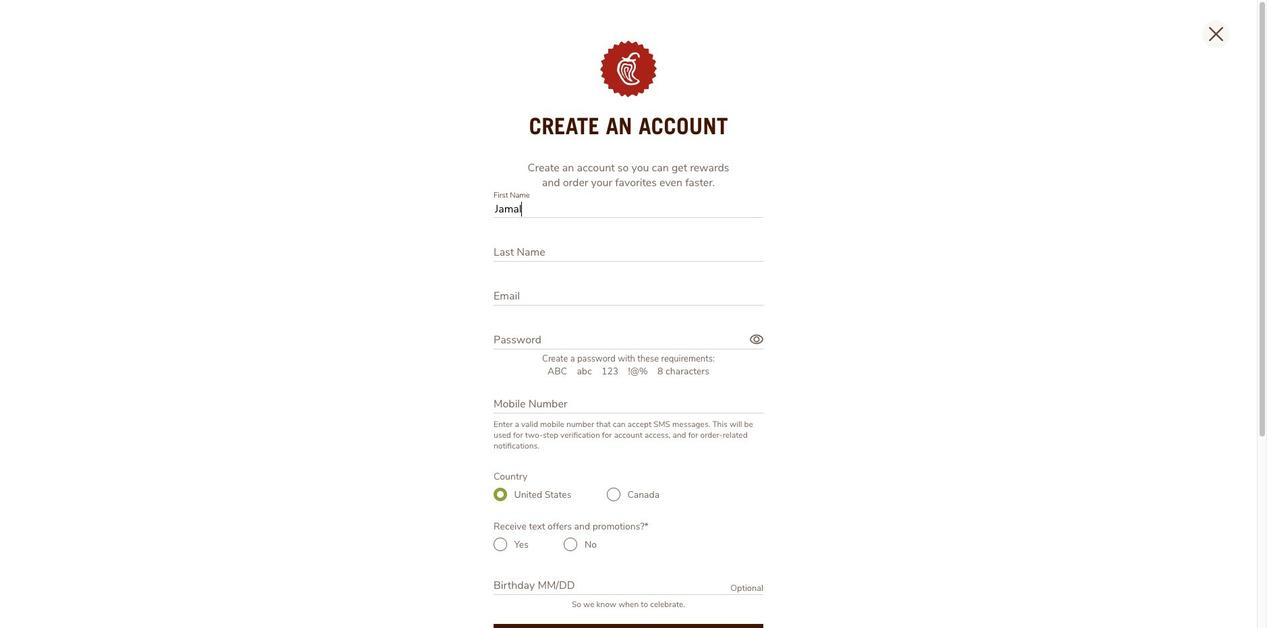Task type: locate. For each thing, give the bounding box(es) containing it.
option group
[[494, 488, 764, 501]]

definition
[[528, 161, 730, 190], [494, 419, 764, 451], [494, 470, 764, 483], [494, 520, 764, 533], [731, 582, 764, 594], [494, 599, 764, 610]]

United states radio
[[494, 488, 507, 501]]

main content
[[0, 0, 1268, 628]]

heading
[[494, 114, 764, 137]]

modal image
[[600, 40, 657, 97]]

no image
[[564, 538, 578, 551]]

Canada radio
[[607, 488, 621, 501]]

Enter password password field
[[494, 333, 764, 350]]

add to bag image
[[1226, 47, 1258, 80]]

Enter mobile number. telephone field
[[494, 397, 764, 414]]

password not visible image
[[750, 333, 764, 346]]

canada image
[[607, 488, 621, 501]]



Task type: describe. For each thing, give the bounding box(es) containing it.
yes image
[[494, 538, 507, 551]]

Enter last name text field
[[494, 245, 764, 262]]

burrito bowl image
[[522, 476, 724, 591]]

Enter birthday in MM/DD format so we know when to celebrate. telephone field
[[494, 578, 764, 595]]

No radio
[[564, 538, 578, 551]]

Enter first name text field
[[494, 201, 764, 218]]

Enter email email field
[[494, 289, 764, 306]]

Yes radio
[[494, 538, 507, 551]]



Task type: vqa. For each thing, say whether or not it's contained in the screenshot.
"Allergens Symbol" icon
no



